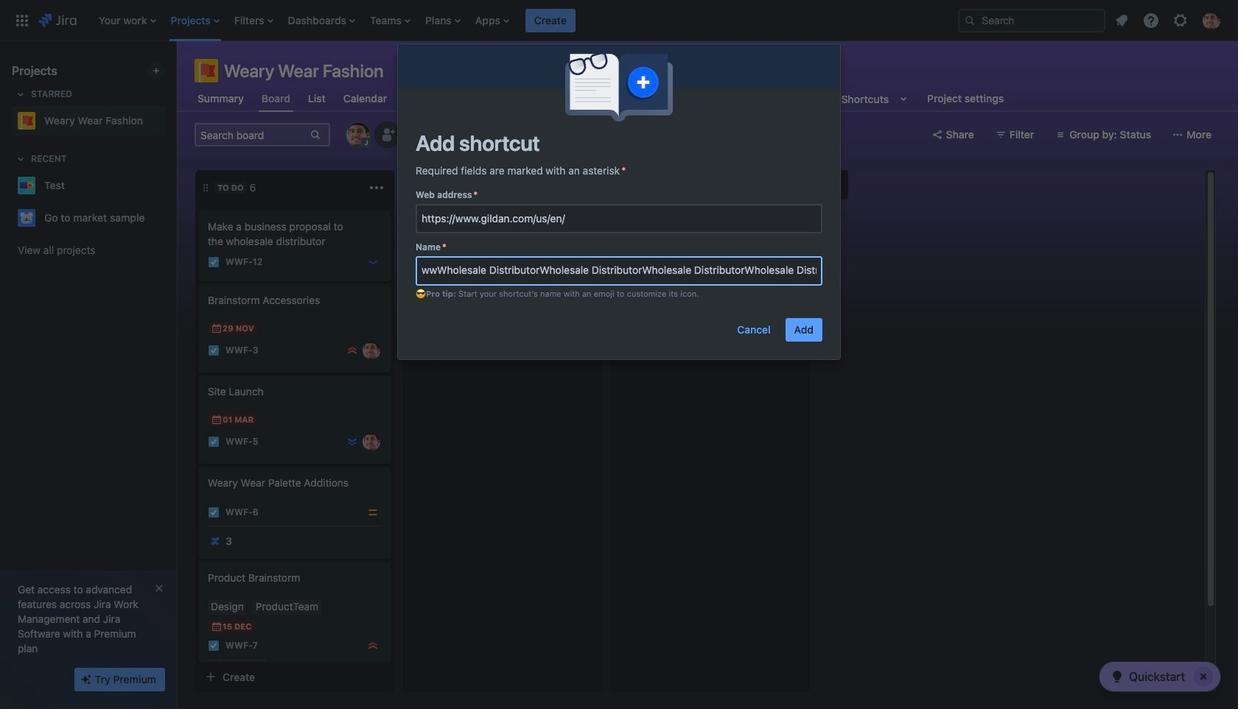 Task type: vqa. For each thing, say whether or not it's contained in the screenshot.
close premium upgrade banner "image"
yes



Task type: describe. For each thing, give the bounding box(es) containing it.
due date: 29 february 2024 image
[[419, 290, 431, 302]]

task image for medium image
[[208, 507, 220, 519]]

e.g. http://www.atlassian.com url field
[[417, 206, 821, 232]]

6 list item from the left
[[421, 0, 465, 41]]

highest image
[[347, 345, 358, 357]]

0 horizontal spatial list
[[91, 0, 947, 41]]

8 list item from the left
[[526, 0, 576, 41]]

Search board text field
[[196, 125, 308, 145]]

1 task image from the top
[[208, 436, 220, 448]]

task image for highest icon
[[208, 641, 220, 652]]

7 list item from the left
[[471, 0, 514, 41]]

due date: 15 december 2023 image
[[211, 622, 223, 633]]

check image
[[1109, 669, 1126, 686]]

due date: 01 march 2024 image
[[211, 414, 223, 426]]

2 task image from the top
[[208, 345, 220, 357]]

2 list item from the left
[[166, 0, 224, 41]]

medium image
[[367, 507, 379, 519]]

due date: 01 march 2024 image
[[211, 414, 223, 426]]

collapse recent projects image
[[12, 150, 29, 168]]

due date: 29 november 2023 image
[[211, 323, 223, 335]]

1 horizontal spatial list
[[1109, 7, 1230, 34]]

close premium upgrade banner image
[[153, 583, 165, 595]]

james peterson image for highest image
[[363, 342, 380, 360]]

4 list item from the left
[[284, 0, 360, 41]]



Task type: locate. For each thing, give the bounding box(es) containing it.
low image
[[367, 257, 379, 268]]

collapse starred projects image
[[12, 86, 29, 103]]

dialog
[[398, 44, 840, 360]]

due date: 29 november 2023 image
[[211, 323, 223, 335]]

2 vertical spatial task image
[[208, 641, 220, 652]]

None search field
[[958, 8, 1106, 32]]

1 task image from the top
[[208, 257, 220, 268]]

create column image
[[825, 176, 843, 194]]

banner
[[0, 0, 1239, 41]]

task image
[[208, 436, 220, 448], [208, 507, 220, 519], [208, 641, 220, 652]]

due date: 15 december 2023 image
[[211, 622, 223, 633]]

highest image
[[367, 641, 379, 652]]

list
[[91, 0, 947, 41], [1109, 7, 1230, 34]]

3 task image from the top
[[208, 641, 220, 652]]

0 vertical spatial task image
[[208, 257, 220, 268]]

lowest image
[[347, 436, 358, 448]]

task image down due date: 29 november 2023 icon
[[208, 345, 220, 357]]

list item
[[94, 0, 160, 41], [166, 0, 224, 41], [230, 0, 278, 41], [284, 0, 360, 41], [366, 0, 415, 41], [421, 0, 465, 41], [471, 0, 514, 41], [526, 0, 576, 41]]

primary element
[[9, 0, 947, 41]]

1 vertical spatial task image
[[208, 507, 220, 519]]

search image
[[964, 14, 976, 26]]

jira image
[[38, 11, 76, 29], [38, 11, 76, 29]]

0 vertical spatial james peterson image
[[571, 310, 588, 327]]

james peterson image down e.g. atlassian website field
[[571, 310, 588, 327]]

james peterson image for lowest icon
[[363, 434, 380, 451]]

0 vertical spatial task image
[[208, 436, 220, 448]]

james peterson image
[[571, 310, 588, 327], [363, 342, 380, 360], [363, 434, 380, 451]]

e.g. Atlassian website field
[[417, 258, 821, 285]]

task image
[[208, 257, 220, 268], [208, 345, 220, 357]]

1 list item from the left
[[94, 0, 160, 41]]

2 vertical spatial james peterson image
[[363, 434, 380, 451]]

james peterson image right lowest icon
[[363, 434, 380, 451]]

dismiss quickstart image
[[1192, 666, 1216, 689]]

due date: 29 february 2024 image
[[419, 290, 431, 302]]

1 vertical spatial james peterson image
[[363, 342, 380, 360]]

5 list item from the left
[[366, 0, 415, 41]]

task image up due date: 29 november 2023 icon
[[208, 257, 220, 268]]

3 list item from the left
[[230, 0, 278, 41]]

james peterson image right highest image
[[363, 342, 380, 360]]

2 task image from the top
[[208, 507, 220, 519]]

add people image
[[379, 126, 397, 144]]

Search field
[[958, 8, 1106, 32]]

show subtasks image
[[244, 661, 262, 679]]

tab list
[[186, 86, 1016, 112]]

1 vertical spatial task image
[[208, 345, 220, 357]]



